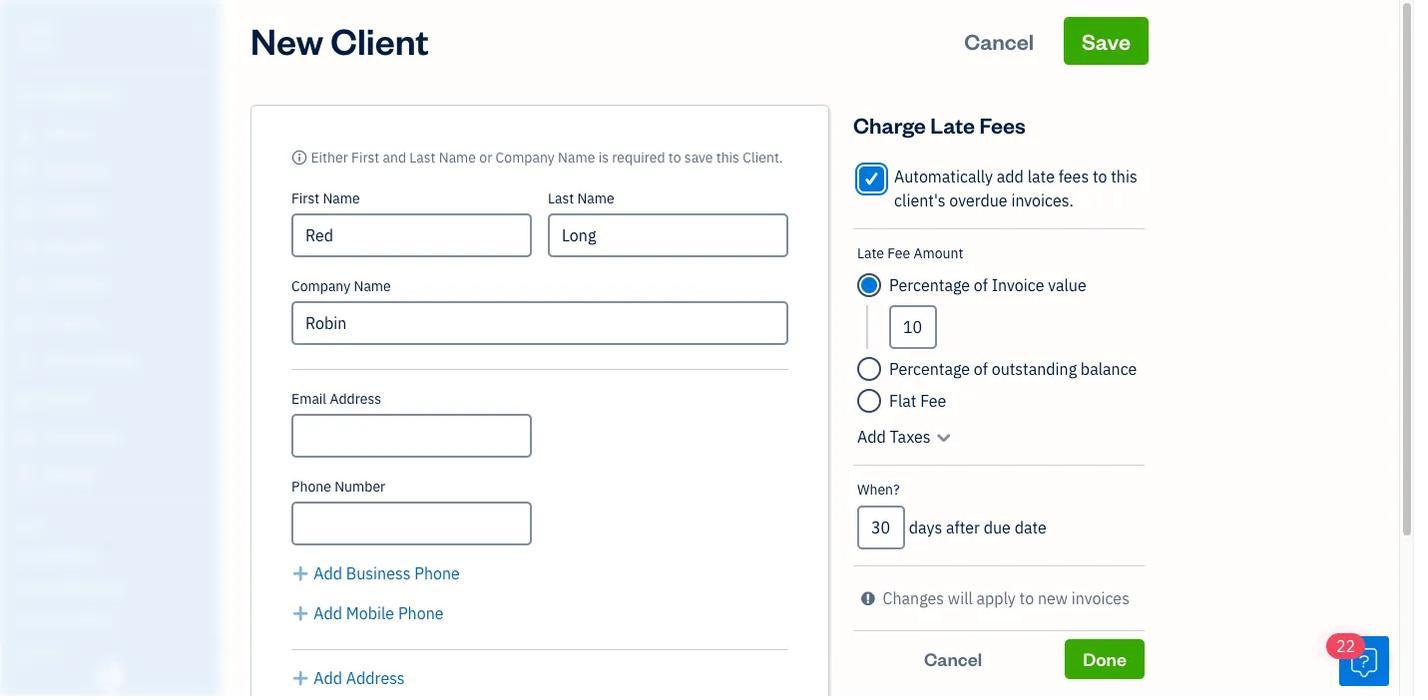 Task type: vqa. For each thing, say whether or not it's contained in the screenshot.
second / from the right
no



Task type: describe. For each thing, give the bounding box(es) containing it.
chart image
[[13, 428, 37, 448]]

percentage of outstanding balance
[[890, 359, 1138, 379]]

percentage of invoice value
[[890, 276, 1087, 296]]

changes will apply to new invoices
[[883, 589, 1130, 609]]

or
[[480, 149, 493, 167]]

22
[[1337, 637, 1356, 657]]

fees
[[980, 111, 1026, 139]]

money image
[[13, 390, 37, 410]]

flat fee
[[890, 391, 947, 411]]

0 vertical spatial cancel button
[[947, 17, 1053, 65]]

plus image for add address
[[292, 667, 310, 691]]

last name
[[548, 190, 615, 208]]

balance
[[1081, 359, 1138, 379]]

estimate image
[[13, 163, 37, 183]]

save
[[1082, 27, 1131, 55]]

add mobile phone
[[314, 604, 444, 624]]

company name
[[292, 278, 391, 296]]

is
[[599, 149, 609, 167]]

amount
[[914, 245, 964, 263]]

new client
[[251, 17, 429, 64]]

Late fee percentage text field
[[890, 306, 938, 349]]

fee for late
[[888, 245, 911, 263]]

when? element
[[854, 466, 1145, 567]]

22 button
[[1327, 634, 1390, 687]]

add for add mobile phone
[[314, 604, 342, 624]]

either first and last name or company name is required to save this client.
[[311, 149, 783, 167]]

client
[[331, 17, 429, 64]]

flat
[[890, 391, 917, 411]]

Late Fee Delay (Days) text field
[[858, 506, 906, 550]]

0 vertical spatial first
[[352, 149, 380, 167]]

late fee amount option group
[[854, 230, 1145, 466]]

Phone Number text field
[[292, 502, 532, 546]]

save
[[685, 149, 713, 167]]

will
[[948, 589, 973, 609]]

charge late fees
[[854, 111, 1026, 139]]

add mobile phone button
[[292, 602, 444, 626]]

timer image
[[13, 352, 37, 372]]

add address
[[314, 669, 405, 689]]

apps image
[[15, 517, 214, 533]]

1 horizontal spatial to
[[1020, 589, 1035, 609]]

email
[[292, 390, 327, 408]]

phone number
[[292, 478, 386, 496]]

name left or
[[439, 149, 476, 167]]

mobile
[[346, 604, 395, 624]]

invoice
[[992, 276, 1045, 296]]

name for company name
[[354, 278, 391, 296]]

0 vertical spatial cancel
[[965, 27, 1035, 55]]

plus image for add mobile phone
[[292, 602, 310, 626]]

when?
[[858, 481, 900, 499]]

Last Name text field
[[548, 214, 789, 258]]

payment image
[[13, 239, 37, 259]]

expense image
[[13, 277, 37, 297]]

items and services image
[[15, 581, 214, 597]]

First Name text field
[[292, 214, 532, 258]]

percentage for percentage of outstanding balance
[[890, 359, 971, 379]]

0 vertical spatial last
[[410, 149, 436, 167]]

invoice image
[[13, 201, 37, 221]]

first name
[[292, 190, 360, 208]]

due
[[984, 518, 1011, 538]]

1 vertical spatial first
[[292, 190, 320, 208]]

value
[[1049, 276, 1087, 296]]

phone for add business phone
[[415, 564, 460, 584]]

days after due date
[[909, 518, 1047, 538]]

this inside automatically add late fees to this client's overdue invoices.
[[1112, 167, 1138, 187]]

report image
[[13, 466, 37, 486]]

chevrondown image
[[935, 425, 953, 449]]

days
[[909, 518, 943, 538]]

plus image for add business phone
[[292, 562, 310, 586]]

invoices
[[1072, 589, 1130, 609]]

owner
[[16, 40, 53, 55]]

done
[[1084, 648, 1127, 671]]

client's
[[895, 191, 946, 211]]

0 horizontal spatial this
[[717, 149, 740, 167]]

exclamationcircle image
[[862, 587, 875, 611]]

fees
[[1059, 167, 1090, 187]]



Task type: locate. For each thing, give the bounding box(es) containing it.
0 horizontal spatial first
[[292, 190, 320, 208]]

add for add taxes
[[858, 427, 886, 447]]

this right the save in the top of the page
[[717, 149, 740, 167]]

name for first name
[[323, 190, 360, 208]]

name down either
[[323, 190, 360, 208]]

late
[[931, 111, 976, 139], [858, 245, 885, 263]]

phone for add mobile phone
[[398, 604, 444, 624]]

plus image
[[292, 562, 310, 586], [292, 602, 310, 626], [292, 667, 310, 691]]

taras owner
[[16, 18, 56, 55]]

percentage
[[890, 276, 971, 296], [890, 359, 971, 379]]

0 vertical spatial late
[[931, 111, 976, 139]]

add left business
[[314, 564, 342, 584]]

late left fees on the top
[[931, 111, 976, 139]]

to right fees
[[1093, 167, 1108, 187]]

automatically
[[895, 167, 994, 187]]

settings image
[[15, 645, 214, 661]]

project image
[[13, 315, 37, 334]]

either
[[311, 149, 348, 167]]

email address
[[292, 390, 381, 408]]

business
[[346, 564, 411, 584]]

2 vertical spatial phone
[[398, 604, 444, 624]]

cancel
[[965, 27, 1035, 55], [925, 648, 983, 671]]

cancel button
[[947, 17, 1053, 65], [854, 640, 1054, 680]]

last down either first and last name or company name is required to save this client. at the top of the page
[[548, 190, 574, 208]]

and
[[383, 149, 406, 167]]

1 vertical spatial fee
[[921, 391, 947, 411]]

1 horizontal spatial first
[[352, 149, 380, 167]]

0 vertical spatial fee
[[888, 245, 911, 263]]

1 vertical spatial last
[[548, 190, 574, 208]]

invoices.
[[1012, 191, 1074, 211]]

2 horizontal spatial to
[[1093, 167, 1108, 187]]

phone right mobile
[[398, 604, 444, 624]]

date
[[1015, 518, 1047, 538]]

cancel up fees on the top
[[965, 27, 1035, 55]]

add left mobile
[[314, 604, 342, 624]]

add taxes
[[858, 427, 931, 447]]

company
[[496, 149, 555, 167], [292, 278, 351, 296]]

2 vertical spatial plus image
[[292, 667, 310, 691]]

company down first name
[[292, 278, 351, 296]]

0 horizontal spatial late
[[858, 245, 885, 263]]

2 percentage from the top
[[890, 359, 971, 379]]

number
[[335, 478, 386, 496]]

plus image left add address
[[292, 667, 310, 691]]

cancel button down will
[[854, 640, 1054, 680]]

1 plus image from the top
[[292, 562, 310, 586]]

0 horizontal spatial to
[[669, 149, 681, 167]]

last right and
[[410, 149, 436, 167]]

last
[[410, 149, 436, 167], [548, 190, 574, 208]]

client image
[[13, 125, 37, 145]]

1 vertical spatial company
[[292, 278, 351, 296]]

add
[[858, 427, 886, 447], [314, 564, 342, 584], [314, 604, 342, 624], [314, 669, 342, 689]]

add taxes button
[[858, 425, 953, 449]]

percentage for percentage of invoice value
[[890, 276, 971, 296]]

overdue
[[950, 191, 1008, 211]]

1 of from the top
[[974, 276, 988, 296]]

add business phone button
[[292, 562, 460, 586]]

dashboard image
[[13, 87, 37, 107]]

late left amount
[[858, 245, 885, 263]]

new
[[251, 17, 324, 64]]

address down add mobile phone
[[346, 669, 405, 689]]

company right or
[[496, 149, 555, 167]]

0 horizontal spatial fee
[[888, 245, 911, 263]]

Email Address text field
[[292, 414, 532, 458]]

of left outstanding
[[974, 359, 988, 379]]

this right fees
[[1112, 167, 1138, 187]]

phone down the phone number text box
[[415, 564, 460, 584]]

new
[[1038, 589, 1068, 609]]

first down primary image
[[292, 190, 320, 208]]

first
[[352, 149, 380, 167], [292, 190, 320, 208]]

add inside add mobile phone button
[[314, 604, 342, 624]]

address for email address
[[330, 390, 381, 408]]

0 vertical spatial phone
[[292, 478, 331, 496]]

1 horizontal spatial company
[[496, 149, 555, 167]]

1 horizontal spatial late
[[931, 111, 976, 139]]

1 vertical spatial of
[[974, 359, 988, 379]]

fee
[[888, 245, 911, 263], [921, 391, 947, 411]]

plus image left business
[[292, 562, 310, 586]]

name left is
[[558, 149, 595, 167]]

phone
[[292, 478, 331, 496], [415, 564, 460, 584], [398, 604, 444, 624]]

late
[[1028, 167, 1055, 187]]

outstanding
[[992, 359, 1077, 379]]

to
[[669, 149, 681, 167], [1093, 167, 1108, 187], [1020, 589, 1035, 609]]

of
[[974, 276, 988, 296], [974, 359, 988, 379]]

taras
[[16, 18, 56, 38]]

Company Name text field
[[292, 302, 789, 345]]

plus image left mobile
[[292, 602, 310, 626]]

3 plus image from the top
[[292, 667, 310, 691]]

0 horizontal spatial company
[[292, 278, 351, 296]]

0 vertical spatial address
[[330, 390, 381, 408]]

address for add address
[[346, 669, 405, 689]]

0 vertical spatial plus image
[[292, 562, 310, 586]]

1 vertical spatial late
[[858, 245, 885, 263]]

add down add mobile phone button at the bottom of the page
[[314, 669, 342, 689]]

1 vertical spatial cancel
[[925, 648, 983, 671]]

add for add address
[[314, 669, 342, 689]]

address
[[330, 390, 381, 408], [346, 669, 405, 689]]

client.
[[743, 149, 783, 167]]

percentage down amount
[[890, 276, 971, 296]]

charge
[[854, 111, 926, 139]]

2 of from the top
[[974, 359, 988, 379]]

add inside add address button
[[314, 669, 342, 689]]

cancel button up fees on the top
[[947, 17, 1053, 65]]

add address button
[[292, 667, 405, 691]]

of for invoice
[[974, 276, 988, 296]]

0 vertical spatial of
[[974, 276, 988, 296]]

fee right flat
[[921, 391, 947, 411]]

main element
[[0, 0, 285, 697]]

address right the email
[[330, 390, 381, 408]]

1 vertical spatial percentage
[[890, 359, 971, 379]]

percentage up 'flat fee'
[[890, 359, 971, 379]]

add
[[997, 167, 1024, 187]]

to left the save in the top of the page
[[669, 149, 681, 167]]

0 vertical spatial percentage
[[890, 276, 971, 296]]

1 vertical spatial cancel button
[[854, 640, 1054, 680]]

phone left 'number' on the bottom left of the page
[[292, 478, 331, 496]]

1 horizontal spatial last
[[548, 190, 574, 208]]

cancel down will
[[925, 648, 983, 671]]

name for last name
[[578, 190, 615, 208]]

fee for flat
[[921, 391, 947, 411]]

primary image
[[292, 149, 308, 167]]

taxes
[[890, 427, 931, 447]]

to inside automatically add late fees to this client's overdue invoices.
[[1093, 167, 1108, 187]]

add inside add business phone button
[[314, 564, 342, 584]]

late inside option group
[[858, 245, 885, 263]]

2 plus image from the top
[[292, 602, 310, 626]]

after
[[947, 518, 980, 538]]

late fee amount
[[858, 245, 964, 263]]

changes
[[883, 589, 945, 609]]

1 vertical spatial phone
[[415, 564, 460, 584]]

1 horizontal spatial this
[[1112, 167, 1138, 187]]

of left invoice
[[974, 276, 988, 296]]

name
[[439, 149, 476, 167], [558, 149, 595, 167], [323, 190, 360, 208], [578, 190, 615, 208], [354, 278, 391, 296]]

0 horizontal spatial last
[[410, 149, 436, 167]]

add business phone
[[314, 564, 460, 584]]

done button
[[1066, 640, 1145, 680]]

add for add business phone
[[314, 564, 342, 584]]

1 vertical spatial plus image
[[292, 602, 310, 626]]

1 horizontal spatial fee
[[921, 391, 947, 411]]

save button
[[1064, 17, 1149, 65]]

name down is
[[578, 190, 615, 208]]

add left taxes
[[858, 427, 886, 447]]

team members image
[[15, 549, 214, 565]]

1 percentage from the top
[[890, 276, 971, 296]]

name down first name text box on the left top of the page
[[354, 278, 391, 296]]

required
[[612, 149, 666, 167]]

1 vertical spatial address
[[346, 669, 405, 689]]

fee left amount
[[888, 245, 911, 263]]

to left new
[[1020, 589, 1035, 609]]

add inside add taxes 'dropdown button'
[[858, 427, 886, 447]]

check image
[[863, 169, 881, 189]]

0 vertical spatial company
[[496, 149, 555, 167]]

address inside button
[[346, 669, 405, 689]]

automatically add late fees to this client's overdue invoices.
[[895, 167, 1138, 211]]

of for outstanding
[[974, 359, 988, 379]]

apply
[[977, 589, 1016, 609]]

freshbooks image
[[94, 665, 126, 689]]

resource center badge image
[[1340, 637, 1390, 687]]

this
[[717, 149, 740, 167], [1112, 167, 1138, 187]]

bank connections image
[[15, 613, 214, 629]]

first left and
[[352, 149, 380, 167]]



